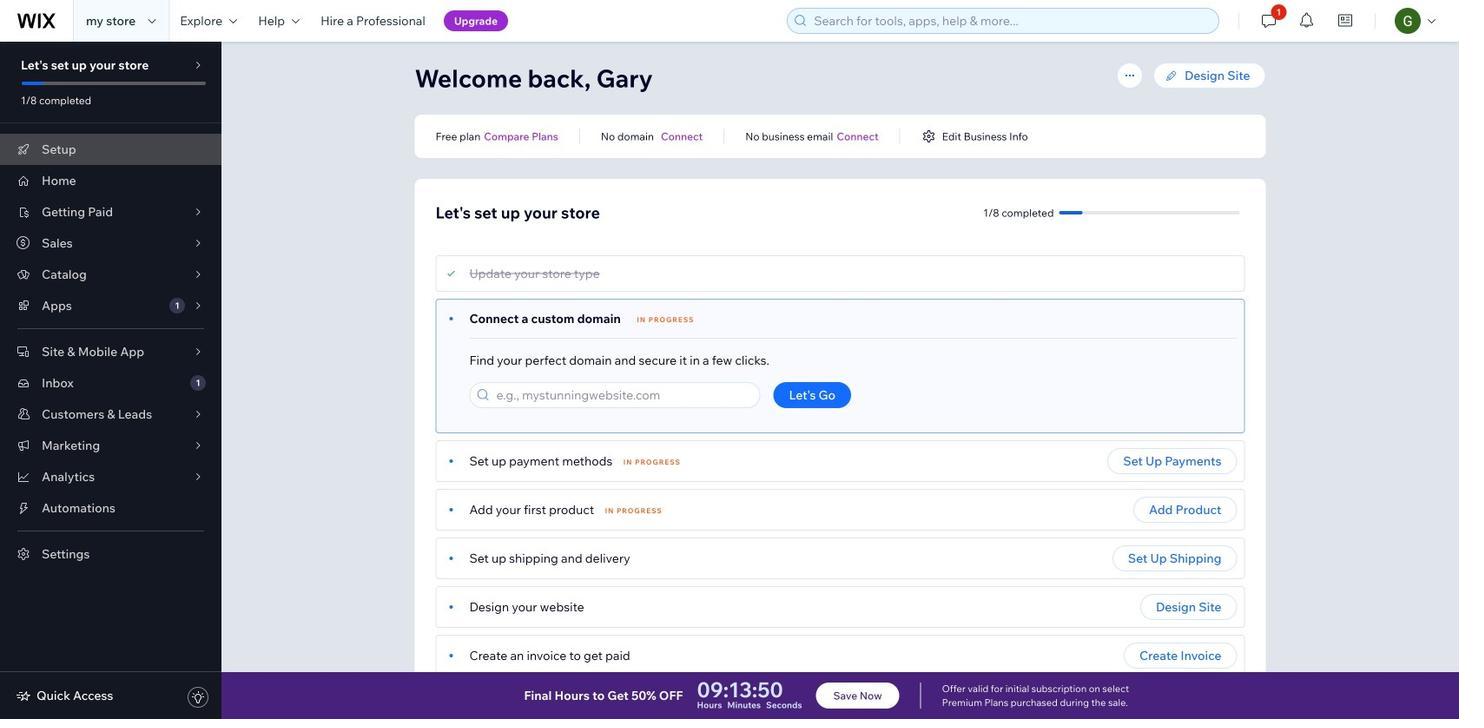 Task type: locate. For each thing, give the bounding box(es) containing it.
e.g., mystunningwebsite.com field
[[491, 383, 755, 408]]

sidebar element
[[0, 42, 222, 720]]



Task type: vqa. For each thing, say whether or not it's contained in the screenshot.
Search for tools, apps, help & more... field
yes



Task type: describe. For each thing, give the bounding box(es) containing it.
Search for tools, apps, help & more... field
[[809, 9, 1214, 33]]



